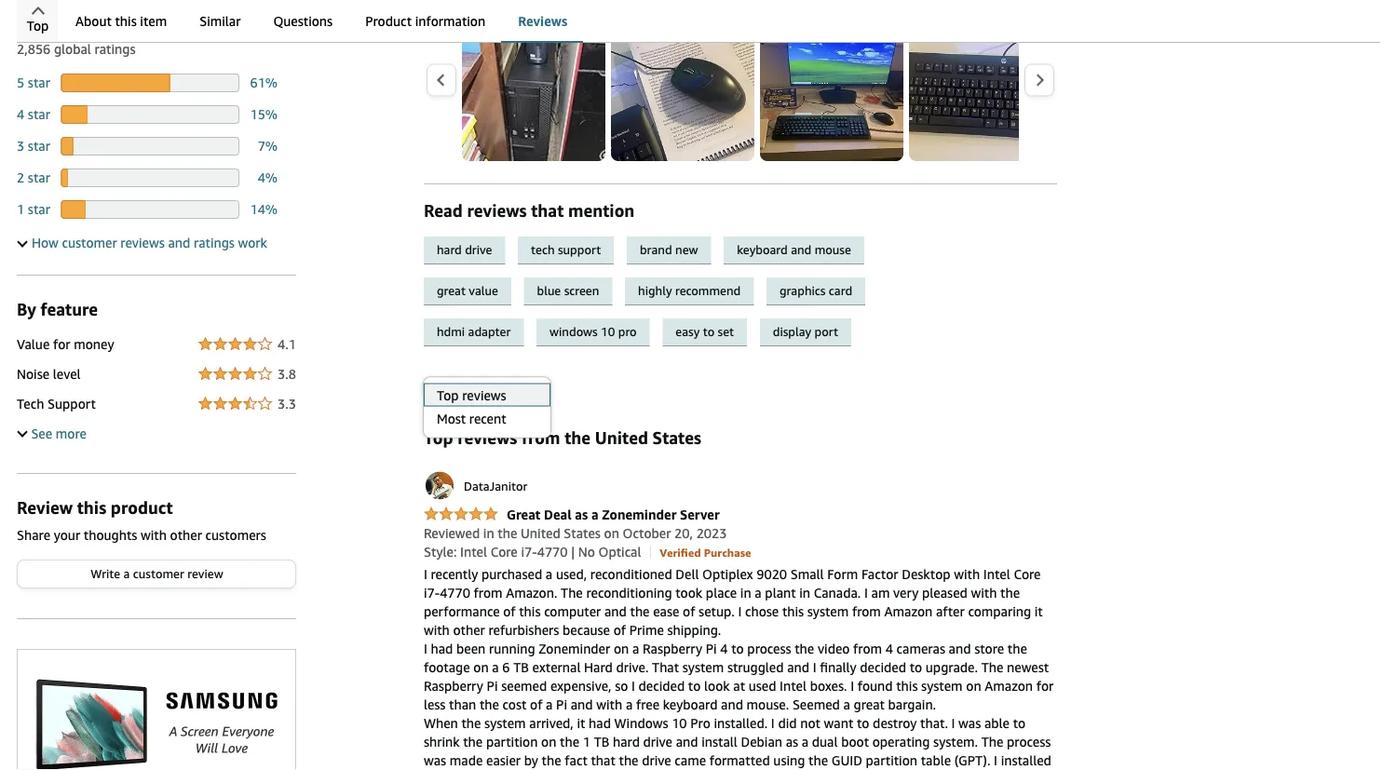 Task type: vqa. For each thing, say whether or not it's contained in the screenshot.
intel
yes



Task type: describe. For each thing, give the bounding box(es) containing it.
4 up the '3'
[[17, 107, 24, 122]]

1 vertical spatial decided
[[639, 678, 685, 693]]

3 star link
[[17, 138, 50, 154]]

10 inside i recently purchased a used, reconditioned dell optiplex 9020 small form factor desktop with intel core i7-4770 from amazon.  the reconditioning took place in a plant in canada.  i am very pleased with the performance of this computer and the ease of setup.  i chose this system from amazon after comparing it with other refurbishers because of prime shipping. i had been running zoneminder on a raspberry pi 4 to process the video from 4 cameras and store the footage on a 6 tb external hard drive.  that system struggled and i finally decided to upgrade.  the newest raspberry pi seemed expensive, so i decided to look at used intel boxes.  i found this system on amazon for less than the cost of a pi and with a free keyboard and mouse.  seemed a great bargain. when the system arrived, it had windows 10 pro installed.  i did not want to destroy that.  i was able to shrink the partition on the 1 tb hard drive and install debian as a dual boot operating system.  the process was made easier by the fact that the drive came formatted using the guid partition table (gpt).  i install
[[672, 715, 687, 731]]

2
[[17, 170, 24, 185]]

thoughts
[[84, 528, 137, 543]]

recommend
[[675, 284, 741, 298]]

on down great deal as a zoneminder server
[[604, 525, 619, 541]]

a left free
[[626, 697, 633, 712]]

drive.
[[616, 659, 649, 675]]

0 vertical spatial i7-
[[521, 544, 537, 559]]

progress bar for 4 star
[[61, 105, 239, 124]]

a up the drive.
[[632, 641, 639, 656]]

arrived,
[[529, 715, 574, 731]]

zoneminder inside great deal as a zoneminder server "link"
[[602, 507, 677, 522]]

with down the product
[[141, 528, 167, 543]]

top reviews option
[[423, 383, 550, 406]]

when
[[424, 715, 458, 731]]

7%
[[258, 138, 278, 154]]

with up pleased
[[954, 566, 980, 582]]

graphics card
[[780, 284, 852, 298]]

(gpt).
[[954, 752, 990, 768]]

purchased
[[481, 566, 542, 582]]

brand
[[640, 243, 672, 257]]

progress bar for 3 star
[[61, 137, 239, 156]]

star for 1 star
[[28, 202, 50, 217]]

chose
[[745, 603, 779, 619]]

see more
[[31, 426, 87, 441]]

ease
[[653, 603, 679, 619]]

and left finally
[[787, 659, 809, 675]]

this left item
[[115, 14, 137, 29]]

0 vertical spatial intel
[[460, 544, 487, 559]]

0 vertical spatial it
[[1035, 603, 1043, 619]]

0 vertical spatial united
[[595, 428, 648, 448]]

a right write on the left bottom of the page
[[124, 567, 130, 581]]

a left 6
[[492, 659, 499, 675]]

|
[[571, 544, 575, 559]]

for inside i recently purchased a used, reconditioned dell optiplex 9020 small form factor desktop with intel core i7-4770 from amazon.  the reconditioning took place in a plant in canada.  i am very pleased with the performance of this computer and the ease of setup.  i chose this system from amazon after comparing it with other refurbishers because of prime shipping. i had been running zoneminder on a raspberry pi 4 to process the video from 4 cameras and store the footage on a 6 tb external hard drive.  that system struggled and i finally decided to upgrade.  the newest raspberry pi seemed expensive, so i decided to look at used intel boxes.  i found this system on amazon for less than the cost of a pi and with a free keyboard and mouse.  seemed a great bargain. when the system arrived, it had windows 10 pro installed.  i did not want to destroy that.  i was able to shrink the partition on the 1 tb hard drive and install debian as a dual boot operating system.  the process was made easier by the fact that the drive came formatted using the guid partition table (gpt).  i install
[[1036, 678, 1054, 693]]

how
[[32, 235, 58, 251]]

the up "comparing"
[[1000, 585, 1020, 600]]

shipping.
[[667, 622, 721, 637]]

came
[[675, 752, 706, 768]]

1 horizontal spatial raspberry
[[643, 641, 702, 656]]

the up "fact"
[[560, 734, 579, 749]]

hdmi adapter link
[[424, 319, 536, 346]]

product
[[365, 14, 412, 29]]

footage
[[424, 659, 470, 675]]

keyboard inside keyboard and mouse link
[[737, 243, 788, 257]]

top for top
[[27, 18, 49, 34]]

look
[[704, 678, 730, 693]]

0 horizontal spatial united
[[521, 525, 560, 541]]

the up made
[[463, 734, 483, 749]]

the down dual
[[808, 752, 828, 768]]

comparing
[[968, 603, 1031, 619]]

i7- inside i recently purchased a used, reconditioned dell optiplex 9020 small form factor desktop with intel core i7-4770 from amazon.  the reconditioning took place in a plant in canada.  i am very pleased with the performance of this computer and the ease of setup.  i chose this system from amazon after comparing it with other refurbishers because of prime shipping. i had been running zoneminder on a raspberry pi 4 to process the video from 4 cameras and store the footage on a 6 tb external hard drive.  that system struggled and i finally decided to upgrade.  the newest raspberry pi seemed expensive, so i decided to look at used intel boxes.  i found this system on amazon for less than the cost of a pi and with a free keyboard and mouse.  seemed a great bargain. when the system arrived, it had windows 10 pro installed.  i did not want to destroy that.  i was able to shrink the partition on the 1 tb hard drive and install debian as a dual boot operating system.  the process was made easier by the fact that the drive came formatted using the guid partition table (gpt).  i install
[[424, 585, 440, 600]]

list box containing top reviews
[[423, 383, 550, 430]]

made
[[450, 752, 483, 768]]

on down upgrade.
[[966, 678, 981, 693]]

easy
[[676, 325, 700, 339]]

and up came
[[676, 734, 698, 749]]

to left look
[[688, 678, 701, 693]]

0 vertical spatial amazon
[[884, 603, 933, 619]]

1 vertical spatial amazon
[[985, 678, 1033, 693]]

review this product
[[17, 497, 173, 517]]

external
[[532, 659, 581, 675]]

value
[[17, 337, 50, 352]]

dell
[[676, 566, 699, 582]]

star for 3 star
[[28, 138, 50, 154]]

highly recommend
[[638, 284, 741, 298]]

1 vertical spatial states
[[564, 525, 601, 541]]

review
[[17, 497, 73, 517]]

progress bar for 2 star
[[61, 169, 239, 187]]

1 inside i recently purchased a used, reconditioned dell optiplex 9020 small form factor desktop with intel core i7-4770 from amazon.  the reconditioning took place in a plant in canada.  i am very pleased with the performance of this computer and the ease of setup.  i chose this system from amazon after comparing it with other refurbishers because of prime shipping. i had been running zoneminder on a raspberry pi 4 to process the video from 4 cameras and store the footage on a 6 tb external hard drive.  that system struggled and i finally decided to upgrade.  the newest raspberry pi seemed expensive, so i decided to look at used intel boxes.  i found this system on amazon for less than the cost of a pi and with a free keyboard and mouse.  seemed a great bargain. when the system arrived, it had windows 10 pro installed.  i did not want to destroy that.  i was able to shrink the partition on the 1 tb hard drive and install debian as a dual boot operating system.  the process was made easier by the fact that the drive came formatted using the guid partition table (gpt).  i install
[[583, 734, 590, 749]]

0 vertical spatial pi
[[706, 641, 717, 656]]

of left prime
[[613, 622, 626, 637]]

61%
[[250, 75, 278, 90]]

the up newest
[[1008, 641, 1027, 656]]

4770 inside i recently purchased a used, reconditioned dell optiplex 9020 small form factor desktop with intel core i7-4770 from amazon.  the reconditioning took place in a plant in canada.  i am very pleased with the performance of this computer and the ease of setup.  i chose this system from amazon after comparing it with other refurbishers because of prime shipping. i had been running zoneminder on a raspberry pi 4 to process the video from 4 cameras and store the footage on a 6 tb external hard drive.  that system struggled and i finally decided to upgrade.  the newest raspberry pi seemed expensive, so i decided to look at used intel boxes.  i found this system on amazon for less than the cost of a pi and with a free keyboard and mouse.  seemed a great bargain. when the system arrived, it had windows 10 pro installed.  i did not want to destroy that.  i was able to shrink the partition on the 1 tb hard drive and install debian as a dual boot operating system.  the process was made easier by the fact that the drive came formatted using the guid partition table (gpt).  i install
[[440, 585, 470, 600]]

to up 'boot'
[[857, 715, 869, 731]]

2 vertical spatial the
[[981, 734, 1003, 749]]

work
[[238, 235, 267, 251]]

verified
[[660, 546, 701, 559]]

i left am
[[864, 585, 868, 600]]

factor
[[861, 566, 898, 582]]

0 horizontal spatial was
[[424, 752, 446, 768]]

4 down the shipping.
[[720, 641, 728, 656]]

extender expand image
[[17, 427, 28, 437]]

0 horizontal spatial great
[[437, 284, 466, 298]]

card
[[829, 284, 852, 298]]

2 horizontal spatial intel
[[983, 566, 1010, 582]]

keyboard and mouse link
[[724, 237, 873, 264]]

i up system.
[[951, 715, 955, 731]]

item
[[140, 14, 167, 29]]

and down expensive,
[[571, 697, 593, 712]]

and down at
[[721, 697, 743, 712]]

i left did at the bottom
[[771, 715, 775, 731]]

1 horizontal spatial tb
[[594, 734, 609, 749]]

6
[[502, 659, 510, 675]]

information
[[415, 14, 485, 29]]

hdmi
[[437, 325, 465, 339]]

great value
[[437, 284, 498, 298]]

0 vertical spatial the
[[561, 585, 583, 600]]

windows 10 pro link
[[536, 319, 663, 346]]

the up great deal as a zoneminder server "link"
[[565, 428, 590, 448]]

reviews inside how customer reviews and ratings work dropdown button
[[120, 235, 165, 251]]

finally
[[820, 659, 857, 675]]

tech support link
[[518, 237, 627, 264]]

1 vertical spatial drive
[[643, 734, 672, 749]]

i left chose
[[738, 603, 742, 619]]

of right "cost"
[[530, 697, 542, 712]]

no
[[578, 544, 595, 559]]

great
[[507, 507, 540, 522]]

setup.
[[699, 603, 735, 619]]

from right video
[[853, 641, 882, 656]]

5 star link
[[17, 75, 50, 90]]

customer inside dropdown button
[[62, 235, 117, 251]]

system down upgrade.
[[921, 678, 963, 693]]

2 horizontal spatial in
[[799, 585, 810, 600]]

great inside i recently purchased a used, reconditioned dell optiplex 9020 small form factor desktop with intel core i7-4770 from amazon.  the reconditioning took place in a plant in canada.  i am very pleased with the performance of this computer and the ease of setup.  i chose this system from amazon after comparing it with other refurbishers because of prime shipping. i had been running zoneminder on a raspberry pi 4 to process the video from 4 cameras and store the footage on a 6 tb external hard drive.  that system struggled and i finally decided to upgrade.  the newest raspberry pi seemed expensive, so i decided to look at used intel boxes.  i found this system on amazon for less than the cost of a pi and with a free keyboard and mouse.  seemed a great bargain. when the system arrived, it had windows 10 pro installed.  i did not want to destroy that.  i was able to shrink the partition on the 1 tb hard drive and install debian as a dual boot operating system.  the process was made easier by the fact that the drive came formatted using the guid partition table (gpt).  i install
[[854, 697, 885, 712]]

of down took
[[683, 603, 695, 619]]

to down cameras
[[910, 659, 922, 675]]

that
[[652, 659, 679, 675]]

great deal as a zoneminder server
[[507, 507, 720, 522]]

a left used,
[[546, 566, 553, 582]]

operating
[[872, 734, 930, 749]]

blue
[[537, 284, 561, 298]]

windows
[[614, 715, 668, 731]]

display
[[773, 325, 811, 339]]

expensive,
[[550, 678, 611, 693]]

keyboard inside i recently purchased a used, reconditioned dell optiplex 9020 small form factor desktop with intel core i7-4770 from amazon.  the reconditioning took place in a plant in canada.  i am very pleased with the performance of this computer and the ease of setup.  i chose this system from amazon after comparing it with other refurbishers because of prime shipping. i had been running zoneminder on a raspberry pi 4 to process the video from 4 cameras and store the footage on a 6 tb external hard drive.  that system struggled and i finally decided to upgrade.  the newest raspberry pi seemed expensive, so i decided to look at used intel boxes.  i found this system on amazon for less than the cost of a pi and with a free keyboard and mouse.  seemed a great bargain. when the system arrived, it had windows 10 pro installed.  i did not want to destroy that.  i was able to shrink the partition on the 1 tb hard drive and install debian as a dual boot operating system.  the process was made easier by the fact that the drive came formatted using the guid partition table (gpt).  i install
[[663, 697, 718, 712]]

and inside dropdown button
[[168, 235, 190, 251]]

the left "cost"
[[480, 697, 499, 712]]

feature
[[41, 299, 98, 319]]

from down dropdown image
[[522, 428, 560, 448]]

this up 'thoughts' in the bottom left of the page
[[77, 497, 106, 517]]

by
[[524, 752, 538, 768]]

formatted
[[709, 752, 770, 768]]

previous image
[[436, 73, 446, 87]]

from down am
[[852, 603, 881, 619]]

easy to set
[[676, 325, 734, 339]]

hdmi adapter
[[437, 325, 511, 339]]

3
[[17, 138, 24, 154]]

product information
[[365, 14, 485, 29]]

system up look
[[682, 659, 724, 675]]

upgrade.
[[926, 659, 978, 675]]

2023
[[696, 525, 727, 541]]

this down amazon. at the bottom left
[[519, 603, 541, 619]]

progress bar for 5 star
[[61, 74, 239, 92]]

write a customer review link
[[18, 561, 295, 588]]

questions
[[273, 14, 333, 29]]

i down style:
[[424, 566, 427, 582]]

recently
[[431, 566, 478, 582]]

0 horizontal spatial other
[[170, 528, 202, 543]]

the down the than
[[461, 715, 481, 731]]

1 vertical spatial pi
[[487, 678, 498, 693]]

0 horizontal spatial 5
[[17, 75, 24, 90]]

0 vertical spatial drive
[[465, 243, 492, 257]]

used
[[749, 678, 776, 693]]

0 horizontal spatial it
[[577, 715, 585, 731]]

a up chose
[[755, 585, 762, 600]]

read reviews that mention
[[424, 200, 635, 220]]

amazon.
[[506, 585, 557, 600]]

star for 4 star
[[28, 107, 50, 122]]

the down the great
[[498, 525, 517, 541]]

customers
[[205, 528, 266, 543]]

running
[[489, 641, 535, 656]]

0 horizontal spatial raspberry
[[424, 678, 483, 693]]

october
[[623, 525, 671, 541]]

to right able
[[1013, 715, 1026, 731]]

reviewed in the united states on october 20, 2023
[[424, 525, 727, 541]]

progress bar for 1 star
[[61, 200, 239, 219]]

the left video
[[795, 641, 814, 656]]

the up prime
[[630, 603, 650, 619]]

am
[[871, 585, 890, 600]]

reconditioning
[[586, 585, 672, 600]]

very
[[893, 585, 919, 600]]

4 left cameras
[[885, 641, 893, 656]]

with down so
[[596, 697, 622, 712]]

been
[[456, 641, 486, 656]]

with down performance
[[424, 622, 450, 637]]

1 horizontal spatial 5
[[179, 11, 189, 31]]

2 vertical spatial drive
[[642, 752, 671, 768]]

and down reconditioning
[[604, 603, 627, 619]]

1 vertical spatial partition
[[866, 752, 917, 768]]

of up refurbishers
[[503, 603, 516, 619]]

because
[[563, 622, 610, 637]]

top reviews
[[431, 381, 486, 393]]

support
[[558, 243, 601, 257]]

to left set
[[703, 325, 715, 339]]



Task type: locate. For each thing, give the bounding box(es) containing it.
see
[[31, 426, 52, 441]]

that up tech
[[531, 200, 564, 220]]

core inside i recently purchased a used, reconditioned dell optiplex 9020 small form factor desktop with intel core i7-4770 from amazon.  the reconditioning took place in a plant in canada.  i am very pleased with the performance of this computer and the ease of setup.  i chose this system from amazon after comparing it with other refurbishers because of prime shipping. i had been running zoneminder on a raspberry pi 4 to process the video from 4 cameras and store the footage on a 6 tb external hard drive.  that system struggled and i finally decided to upgrade.  the newest raspberry pi seemed expensive, so i decided to look at used intel boxes.  i found this system on amazon for less than the cost of a pi and with a free keyboard and mouse.  seemed a great bargain. when the system arrived, it had windows 10 pro installed.  i did not want to destroy that.  i was able to shrink the partition on the 1 tb hard drive and install debian as a dual boot operating system.  the process was made easier by the fact that the drive came formatted using the guid partition table (gpt).  i install
[[1014, 566, 1041, 582]]

1 horizontal spatial pi
[[556, 697, 567, 712]]

tech support
[[17, 396, 96, 412]]

form
[[827, 566, 858, 582]]

star for 2 star
[[28, 170, 50, 185]]

from down the purchased
[[474, 585, 503, 600]]

new
[[675, 243, 698, 257]]

reviews for read reviews that mention
[[467, 200, 527, 220]]

2 star from the top
[[28, 107, 50, 122]]

9020
[[756, 566, 787, 582]]

verified purchase
[[660, 546, 751, 559]]

bargain.
[[888, 697, 936, 712]]

pi up 'arrived,'
[[556, 697, 567, 712]]

top for top reviews most recent
[[437, 387, 459, 403]]

had up footage
[[431, 641, 453, 656]]

highly
[[638, 284, 672, 298]]

star up the 3 star
[[28, 107, 50, 122]]

2 vertical spatial pi
[[556, 697, 567, 712]]

drive down windows
[[643, 734, 672, 749]]

that.
[[920, 715, 948, 731]]

1 vertical spatial core
[[1014, 566, 1041, 582]]

5 right item
[[179, 11, 189, 31]]

destroy
[[873, 715, 917, 731]]

a up "want"
[[843, 697, 850, 712]]

plant
[[765, 585, 796, 600]]

1 vertical spatial other
[[453, 622, 485, 637]]

top reviews most recent
[[437, 387, 506, 426]]

as up reviewed in the united states on october 20, 2023
[[575, 507, 588, 522]]

5 star from the top
[[28, 202, 50, 217]]

star down 2 star
[[28, 202, 50, 217]]

reviews inside top reviews most recent
[[462, 387, 506, 403]]

0 horizontal spatial intel
[[460, 544, 487, 559]]

in right reviewed
[[483, 525, 494, 541]]

other up been on the bottom left
[[453, 622, 485, 637]]

using
[[773, 752, 805, 768]]

the
[[561, 585, 583, 600], [981, 659, 1003, 675], [981, 734, 1003, 749]]

0 horizontal spatial as
[[575, 507, 588, 522]]

ratings inside dropdown button
[[194, 235, 235, 251]]

0 vertical spatial for
[[53, 337, 70, 352]]

great deal as a zoneminder server link
[[424, 507, 720, 523]]

as inside i recently purchased a used, reconditioned dell optiplex 9020 small form factor desktop with intel core i7-4770 from amazon.  the reconditioning took place in a plant in canada.  i am very pleased with the performance of this computer and the ease of setup.  i chose this system from amazon after comparing it with other refurbishers because of prime shipping. i had been running zoneminder on a raspberry pi 4 to process the video from 4 cameras and store the footage on a 6 tb external hard drive.  that system struggled and i finally decided to upgrade.  the newest raspberry pi seemed expensive, so i decided to look at used intel boxes.  i found this system on amazon for less than the cost of a pi and with a free keyboard and mouse.  seemed a great bargain. when the system arrived, it had windows 10 pro installed.  i did not want to destroy that.  i was able to shrink the partition on the 1 tb hard drive and install debian as a dual boot operating system.  the process was made easier by the fact that the drive came formatted using the guid partition table (gpt).  i install
[[786, 734, 798, 749]]

verified purchase link
[[660, 544, 751, 559]]

a up reviewed in the united states on october 20, 2023
[[591, 507, 598, 522]]

and left mouse
[[791, 243, 812, 257]]

0 vertical spatial that
[[531, 200, 564, 220]]

1 horizontal spatial united
[[595, 428, 648, 448]]

support
[[48, 396, 96, 412]]

1 horizontal spatial i7-
[[521, 544, 537, 559]]

5
[[179, 11, 189, 31], [17, 75, 24, 90]]

amazon down newest
[[985, 678, 1033, 693]]

hard drive link
[[424, 237, 518, 264]]

1 horizontal spatial for
[[1036, 678, 1054, 693]]

a inside "link"
[[591, 507, 598, 522]]

that
[[531, 200, 564, 220], [591, 752, 615, 768]]

states
[[653, 428, 701, 448], [564, 525, 601, 541]]

5 up the 4 star
[[17, 75, 24, 90]]

3 progress bar from the top
[[61, 137, 239, 156]]

on up the drive.
[[614, 641, 629, 656]]

2 progress bar from the top
[[61, 105, 239, 124]]

keyboard and mouse
[[737, 243, 851, 257]]

top reviews from the united states
[[424, 428, 701, 448]]

0 horizontal spatial keyboard
[[663, 697, 718, 712]]

reviews for top reviews from the united states
[[458, 428, 517, 448]]

2 vertical spatial intel
[[780, 678, 807, 693]]

1 vertical spatial keyboard
[[663, 697, 718, 712]]

tech support
[[531, 243, 601, 257]]

1 vertical spatial customer
[[133, 567, 184, 581]]

0 vertical spatial partition
[[486, 734, 538, 749]]

1 vertical spatial 4770
[[440, 585, 470, 600]]

1 horizontal spatial had
[[589, 715, 611, 731]]

on down been on the bottom left
[[473, 659, 489, 675]]

4.1
[[278, 337, 296, 352]]

graphics card link
[[766, 278, 875, 305]]

as
[[575, 507, 588, 522], [786, 734, 798, 749]]

other inside i recently purchased a used, reconditioned dell optiplex 9020 small form factor desktop with intel core i7-4770 from amazon.  the reconditioning took place in a plant in canada.  i am very pleased with the performance of this computer and the ease of setup.  i chose this system from amazon after comparing it with other refurbishers because of prime shipping. i had been running zoneminder on a raspberry pi 4 to process the video from 4 cameras and store the footage on a 6 tb external hard drive.  that system struggled and i finally decided to upgrade.  the newest raspberry pi seemed expensive, so i decided to look at used intel boxes.  i found this system on amazon for less than the cost of a pi and with a free keyboard and mouse.  seemed a great bargain. when the system arrived, it had windows 10 pro installed.  i did not want to destroy that.  i was able to shrink the partition on the 1 tb hard drive and install debian as a dual boot operating system.  the process was made easier by the fact that the drive came formatted using the guid partition table (gpt).  i install
[[453, 622, 485, 637]]

amazon
[[884, 603, 933, 619], [985, 678, 1033, 693]]

top reviews link
[[424, 383, 550, 406]]

3 star from the top
[[28, 138, 50, 154]]

star
[[28, 75, 50, 90], [28, 107, 50, 122], [28, 138, 50, 154], [28, 170, 50, 185], [28, 202, 50, 217]]

install
[[702, 734, 737, 749]]

5 progress bar from the top
[[61, 200, 239, 219]]

states up server
[[653, 428, 701, 448]]

star right the '3'
[[28, 138, 50, 154]]

next image
[[1035, 73, 1045, 87]]

top for top reviews
[[431, 381, 448, 393]]

hard down windows
[[613, 734, 640, 749]]

cameras
[[896, 641, 945, 656]]

0 horizontal spatial i7-
[[424, 585, 440, 600]]

list box
[[423, 383, 550, 430]]

dropdown image
[[535, 383, 544, 391]]

expand image
[[17, 237, 28, 247]]

i right so
[[631, 678, 635, 693]]

0 vertical spatial states
[[653, 428, 701, 448]]

0 horizontal spatial process
[[747, 641, 791, 656]]

1 horizontal spatial core
[[1014, 566, 1041, 582]]

0 horizontal spatial core
[[491, 544, 518, 559]]

a up 'arrived,'
[[546, 697, 553, 712]]

installed.
[[714, 715, 768, 731]]

united
[[595, 428, 648, 448], [521, 525, 560, 541]]

for right value
[[53, 337, 70, 352]]

keyboard up graphics
[[737, 243, 788, 257]]

0 horizontal spatial for
[[53, 337, 70, 352]]

system down "cost"
[[484, 715, 526, 731]]

1 down 2
[[17, 202, 24, 217]]

0 vertical spatial process
[[747, 641, 791, 656]]

hard inside i recently purchased a used, reconditioned dell optiplex 9020 small form factor desktop with intel core i7-4770 from amazon.  the reconditioning took place in a plant in canada.  i am very pleased with the performance of this computer and the ease of setup.  i chose this system from amazon after comparing it with other refurbishers because of prime shipping. i had been running zoneminder on a raspberry pi 4 to process the video from 4 cameras and store the footage on a 6 tb external hard drive.  that system struggled and i finally decided to upgrade.  the newest raspberry pi seemed expensive, so i decided to look at used intel boxes.  i found this system on amazon for less than the cost of a pi and with a free keyboard and mouse.  seemed a great bargain. when the system arrived, it had windows 10 pro installed.  i did not want to destroy that.  i was able to shrink the partition on the 1 tb hard drive and install debian as a dual boot operating system.  the process was made easier by the fact that the drive came formatted using the guid partition table (gpt).  i install
[[613, 734, 640, 749]]

4% link
[[258, 170, 278, 185]]

i left found
[[850, 678, 854, 693]]

newest
[[1007, 659, 1049, 675]]

graphics
[[780, 284, 826, 298]]

1 horizontal spatial that
[[591, 752, 615, 768]]

1 vertical spatial the
[[981, 659, 1003, 675]]

1 vertical spatial intel
[[983, 566, 1010, 582]]

0 horizontal spatial partition
[[486, 734, 538, 749]]

pi down the shipping.
[[706, 641, 717, 656]]

raspberry up that
[[643, 641, 702, 656]]

0 vertical spatial ratings
[[95, 41, 135, 57]]

share
[[17, 528, 50, 543]]

most recent link
[[424, 406, 550, 430]]

0 vertical spatial had
[[431, 641, 453, 656]]

0 vertical spatial great
[[437, 284, 466, 298]]

datajanitor
[[464, 479, 528, 493]]

money
[[74, 337, 114, 352]]

1 horizontal spatial states
[[653, 428, 701, 448]]

1 vertical spatial great
[[854, 697, 885, 712]]

the
[[565, 428, 590, 448], [498, 525, 517, 541], [1000, 585, 1020, 600], [630, 603, 650, 619], [795, 641, 814, 656], [1008, 641, 1027, 656], [480, 697, 499, 712], [461, 715, 481, 731], [463, 734, 483, 749], [560, 734, 579, 749], [542, 752, 561, 768], [619, 752, 638, 768], [808, 752, 828, 768]]

0 vertical spatial was
[[958, 715, 981, 731]]

cost
[[503, 697, 527, 712]]

struggled
[[727, 659, 784, 675]]

0 vertical spatial 5
[[179, 11, 189, 31]]

customer right how
[[62, 235, 117, 251]]

1
[[17, 202, 24, 217], [583, 734, 590, 749]]

about this item
[[75, 14, 167, 29]]

of right out
[[159, 11, 175, 31]]

table
[[921, 752, 951, 768]]

value for money
[[17, 337, 114, 352]]

1 vertical spatial 5
[[17, 75, 24, 90]]

on
[[604, 525, 619, 541], [614, 641, 629, 656], [473, 659, 489, 675], [966, 678, 981, 693], [541, 734, 556, 749]]

easier
[[486, 752, 521, 768]]

1 vertical spatial i7-
[[424, 585, 440, 600]]

purchase
[[704, 546, 751, 559]]

review
[[187, 567, 223, 581]]

about
[[75, 14, 112, 29]]

1 vertical spatial 10
[[672, 715, 687, 731]]

1 horizontal spatial was
[[958, 715, 981, 731]]

to up struggled
[[731, 641, 744, 656]]

1 vertical spatial as
[[786, 734, 798, 749]]

4 progress bar from the top
[[61, 169, 239, 187]]

reviews for top reviews most recent
[[462, 387, 506, 403]]

0 horizontal spatial had
[[431, 641, 453, 656]]

this
[[115, 14, 137, 29], [77, 497, 106, 517], [519, 603, 541, 619], [782, 603, 804, 619], [896, 678, 918, 693]]

core up "comparing"
[[1014, 566, 1041, 582]]

0 vertical spatial zoneminder
[[602, 507, 677, 522]]

0 vertical spatial 10
[[601, 325, 615, 339]]

1 vertical spatial for
[[1036, 678, 1054, 693]]

as inside "link"
[[575, 507, 588, 522]]

want
[[824, 715, 853, 731]]

0 vertical spatial customer
[[62, 235, 117, 251]]

decided up found
[[860, 659, 906, 675]]

star for 5 star
[[28, 75, 50, 90]]

was down shrink
[[424, 752, 446, 768]]

with up "comparing"
[[971, 585, 997, 600]]

brand new link
[[627, 237, 724, 264]]

noise level
[[17, 366, 81, 382]]

a down not
[[802, 734, 809, 749]]

0 horizontal spatial 10
[[601, 325, 615, 339]]

1 vertical spatial was
[[424, 752, 446, 768]]

1 vertical spatial tb
[[594, 734, 609, 749]]

1 horizontal spatial partition
[[866, 752, 917, 768]]

free
[[636, 697, 659, 712]]

the down used,
[[561, 585, 583, 600]]

partition up easier
[[486, 734, 538, 749]]

reconditioned
[[590, 566, 672, 582]]

1 vertical spatial it
[[577, 715, 585, 731]]

1 progress bar from the top
[[61, 74, 239, 92]]

in right place
[[740, 585, 751, 600]]

4 left out
[[115, 11, 124, 31]]

write
[[91, 567, 120, 581]]

top for top reviews from the united states
[[424, 428, 453, 448]]

0 horizontal spatial amazon
[[884, 603, 933, 619]]

1 vertical spatial had
[[589, 715, 611, 731]]

0 vertical spatial tb
[[513, 659, 529, 675]]

reviews for top reviews
[[451, 381, 486, 393]]

1 horizontal spatial intel
[[780, 678, 807, 693]]

2 star
[[17, 170, 50, 185]]

0 horizontal spatial ratings
[[95, 41, 135, 57]]

performance
[[424, 603, 500, 619]]

1 horizontal spatial in
[[740, 585, 751, 600]]

zoneminder inside i recently purchased a used, reconditioned dell optiplex 9020 small form factor desktop with intel core i7-4770 from amazon.  the reconditioning took place in a plant in canada.  i am very pleased with the performance of this computer and the ease of setup.  i chose this system from amazon after comparing it with other refurbishers because of prime shipping. i had been running zoneminder on a raspberry pi 4 to process the video from 4 cameras and store the footage on a 6 tb external hard drive.  that system struggled and i finally decided to upgrade.  the newest raspberry pi seemed expensive, so i decided to look at used intel boxes.  i found this system on amazon for less than the cost of a pi and with a free keyboard and mouse.  seemed a great bargain. when the system arrived, it had windows 10 pro installed.  i did not want to destroy that.  i was able to shrink the partition on the 1 tb hard drive and install debian as a dual boot operating system.  the process was made easier by the fact that the drive came formatted using the guid partition table (gpt).  i install
[[539, 641, 610, 656]]

0 vertical spatial core
[[491, 544, 518, 559]]

4 star from the top
[[28, 170, 50, 185]]

1 horizontal spatial hard
[[613, 734, 640, 749]]

see more button
[[17, 426, 87, 441]]

the down able
[[981, 734, 1003, 749]]

1 horizontal spatial ratings
[[194, 235, 235, 251]]

zoneminder down because
[[539, 641, 610, 656]]

was
[[958, 715, 981, 731], [424, 752, 446, 768]]

1 vertical spatial 1
[[583, 734, 590, 749]]

4770 down recently
[[440, 585, 470, 600]]

1 horizontal spatial as
[[786, 734, 798, 749]]

had left windows
[[589, 715, 611, 731]]

for down newest
[[1036, 678, 1054, 693]]

0 horizontal spatial hard
[[437, 243, 462, 257]]

in down the small at the right of page
[[799, 585, 810, 600]]

0 horizontal spatial 4770
[[440, 585, 470, 600]]

1 vertical spatial united
[[521, 525, 560, 541]]

progress bar
[[61, 74, 239, 92], [61, 105, 239, 124], [61, 137, 239, 156], [61, 169, 239, 187], [61, 200, 239, 219]]

1 vertical spatial raspberry
[[424, 678, 483, 693]]

2 horizontal spatial pi
[[706, 641, 717, 656]]

that inside i recently purchased a used, reconditioned dell optiplex 9020 small form factor desktop with intel core i7-4770 from amazon.  the reconditioning took place in a plant in canada.  i am very pleased with the performance of this computer and the ease of setup.  i chose this system from amazon after comparing it with other refurbishers because of prime shipping. i had been running zoneminder on a raspberry pi 4 to process the video from 4 cameras and store the footage on a 6 tb external hard drive.  that system struggled and i finally decided to upgrade.  the newest raspberry pi seemed expensive, so i decided to look at used intel boxes.  i found this system on amazon for less than the cost of a pi and with a free keyboard and mouse.  seemed a great bargain. when the system arrived, it had windows 10 pro installed.  i did not want to destroy that.  i was able to shrink the partition on the 1 tb hard drive and install debian as a dual boot operating system.  the process was made easier by the fact that the drive came formatted using the guid partition table (gpt).  i install
[[591, 752, 615, 768]]

it right 'arrived,'
[[577, 715, 585, 731]]

0 horizontal spatial in
[[483, 525, 494, 541]]

product
[[111, 497, 173, 517]]

amazon down very
[[884, 603, 933, 619]]

0 vertical spatial 4770
[[537, 544, 568, 559]]

small
[[790, 566, 824, 582]]

intel
[[460, 544, 487, 559], [983, 566, 1010, 582], [780, 678, 807, 693]]

star up the 4 star
[[28, 75, 50, 90]]

1 vertical spatial that
[[591, 752, 615, 768]]

2,856
[[17, 41, 51, 57]]

0 horizontal spatial that
[[531, 200, 564, 220]]

top inside top reviews most recent
[[437, 387, 459, 403]]

process up struggled
[[747, 641, 791, 656]]

system down canada.
[[807, 603, 849, 619]]

and up upgrade.
[[949, 641, 971, 656]]

i up boxes.
[[813, 659, 816, 675]]

the right by
[[542, 752, 561, 768]]

1 horizontal spatial 1
[[583, 734, 590, 749]]

display port link
[[760, 319, 861, 346]]

i right (gpt). in the right bottom of the page
[[994, 752, 997, 768]]

it
[[1035, 603, 1043, 619], [577, 715, 585, 731]]

1 horizontal spatial decided
[[860, 659, 906, 675]]

0 horizontal spatial customer
[[62, 235, 117, 251]]

not
[[800, 715, 820, 731]]

style: intel core i7-4770 | no optical
[[424, 544, 641, 559]]

1 horizontal spatial great
[[854, 697, 885, 712]]

and left "work"
[[168, 235, 190, 251]]

0 vertical spatial 1
[[17, 202, 24, 217]]

ratings left "work"
[[194, 235, 235, 251]]

mention
[[568, 200, 635, 220]]

1 horizontal spatial keyboard
[[737, 243, 788, 257]]

1 vertical spatial zoneminder
[[539, 641, 610, 656]]

great down found
[[854, 697, 885, 712]]

1 horizontal spatial process
[[1007, 734, 1051, 749]]

i up footage
[[424, 641, 427, 656]]

0 vertical spatial hard
[[437, 243, 462, 257]]

decided
[[860, 659, 906, 675], [639, 678, 685, 693]]

0 horizontal spatial states
[[564, 525, 601, 541]]

i7- up the purchased
[[521, 544, 537, 559]]

this down plant
[[782, 603, 804, 619]]

list
[[462, 18, 1397, 161]]

| image
[[650, 546, 651, 559]]

and
[[168, 235, 190, 251], [791, 243, 812, 257], [604, 603, 627, 619], [949, 641, 971, 656], [787, 659, 809, 675], [571, 697, 593, 712], [721, 697, 743, 712], [676, 734, 698, 749]]

blue screen link
[[524, 278, 625, 305]]

customer down the share your thoughts with other customers
[[133, 567, 184, 581]]

1 star from the top
[[28, 75, 50, 90]]

great left value
[[437, 284, 466, 298]]

windows 10 pro
[[550, 325, 637, 339]]

highly recommend link
[[625, 278, 766, 305]]

1 vertical spatial process
[[1007, 734, 1051, 749]]

the down the store
[[981, 659, 1003, 675]]

this up bargain.
[[896, 678, 918, 693]]

on down 'arrived,'
[[541, 734, 556, 749]]

the down windows
[[619, 752, 638, 768]]

place
[[706, 585, 737, 600]]

store
[[974, 641, 1004, 656]]

0 vertical spatial as
[[575, 507, 588, 522]]

boot
[[841, 734, 869, 749]]

brand new
[[640, 243, 698, 257]]

1 horizontal spatial other
[[453, 622, 485, 637]]



